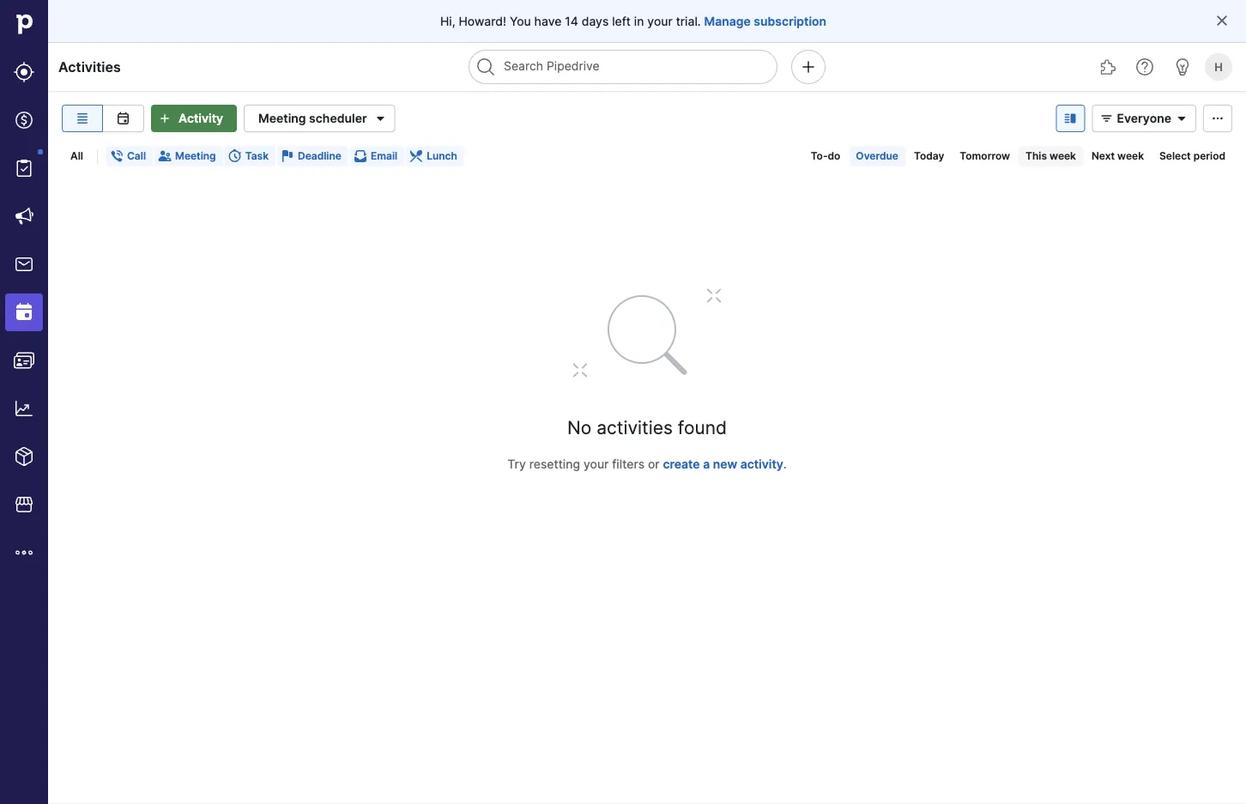 Task type: vqa. For each thing, say whether or not it's contained in the screenshot.
LeadBooster helps customers to shine
no



Task type: locate. For each thing, give the bounding box(es) containing it.
everyone button
[[1092, 105, 1197, 132]]

activity
[[179, 111, 223, 126]]

color primary image left more actions icon
[[1172, 112, 1193, 125]]

color primary image for task
[[228, 149, 242, 163]]

h
[[1215, 60, 1223, 73]]

select period button
[[1153, 146, 1233, 167]]

14
[[565, 14, 579, 28]]

manage
[[704, 14, 751, 28]]

1 week from the left
[[1050, 150, 1077, 162]]

email button
[[350, 146, 405, 167]]

no activities found
[[568, 416, 727, 438]]

color primary inverted image
[[155, 112, 175, 125]]

0 horizontal spatial your
[[584, 457, 609, 471]]

trial.
[[676, 14, 701, 28]]

meeting inside button
[[258, 111, 306, 126]]

tomorrow button
[[953, 146, 1017, 167]]

tomorrow
[[960, 150, 1011, 162]]

select
[[1160, 150, 1191, 162]]

color primary image for deadline
[[281, 149, 294, 163]]

scheduler
[[309, 111, 367, 126]]

everyone
[[1117, 111, 1172, 126]]

color primary image inside call button
[[110, 149, 124, 163]]

to-do
[[811, 150, 841, 162]]

.
[[784, 457, 787, 471]]

leads image
[[14, 62, 34, 82]]

marketplace image
[[14, 495, 34, 515]]

activity
[[741, 457, 784, 471]]

overdue
[[856, 150, 899, 162]]

meeting up task
[[258, 111, 306, 126]]

hi, howard! you have 14 days left in your  trial. manage subscription
[[440, 14, 827, 28]]

color primary image inside email button
[[354, 149, 367, 163]]

activity button
[[151, 105, 237, 132]]

color primary image
[[371, 108, 391, 129], [1172, 112, 1193, 125], [228, 149, 242, 163], [281, 149, 294, 163], [410, 149, 423, 163]]

manage subscription link
[[704, 12, 827, 30]]

0 horizontal spatial meeting
[[175, 150, 216, 162]]

menu item
[[0, 288, 48, 337]]

color primary image right open details in full view icon
[[1097, 112, 1117, 125]]

color primary image up email
[[371, 108, 391, 129]]

home image
[[11, 11, 37, 37]]

color primary image left call
[[110, 149, 124, 163]]

week right this at the right top
[[1050, 150, 1077, 162]]

meeting down activity button
[[175, 150, 216, 162]]

color primary image right call
[[158, 149, 172, 163]]

more actions image
[[1208, 112, 1229, 125]]

list image
[[72, 112, 93, 125]]

hi,
[[440, 14, 456, 28]]

period
[[1194, 150, 1226, 162]]

meeting button
[[155, 146, 223, 167]]

task
[[245, 150, 269, 162]]

color primary image for everyone
[[1097, 112, 1117, 125]]

color primary image inside lunch button
[[410, 149, 423, 163]]

color primary image right task
[[281, 149, 294, 163]]

call button
[[106, 146, 153, 167]]

campaigns image
[[14, 206, 34, 227]]

lunch button
[[406, 146, 464, 167]]

color primary image inside meeting 'button'
[[158, 149, 172, 163]]

your
[[648, 14, 673, 28], [584, 457, 609, 471]]

meeting inside 'button'
[[175, 150, 216, 162]]

do
[[828, 150, 841, 162]]

1 horizontal spatial week
[[1118, 150, 1144, 162]]

0 horizontal spatial week
[[1050, 150, 1077, 162]]

meeting
[[258, 111, 306, 126], [175, 150, 216, 162]]

howard!
[[459, 14, 507, 28]]

color primary image for meeting
[[158, 149, 172, 163]]

week for this week
[[1050, 150, 1077, 162]]

menu
[[0, 0, 48, 804]]

deadline
[[298, 150, 342, 162]]

1 horizontal spatial meeting
[[258, 111, 306, 126]]

color primary image inside deadline "button"
[[281, 149, 294, 163]]

open details in full view image
[[1061, 112, 1081, 125]]

your right in
[[648, 14, 673, 28]]

deals image
[[14, 110, 34, 131]]

more image
[[14, 543, 34, 563]]

next week
[[1092, 150, 1144, 162]]

week right next
[[1118, 150, 1144, 162]]

create a new activity link
[[663, 457, 784, 471]]

try
[[508, 457, 526, 471]]

left
[[612, 14, 631, 28]]

contacts image
[[14, 350, 34, 371]]

this week button
[[1019, 146, 1083, 167]]

color primary image left 'lunch'
[[410, 149, 423, 163]]

products image
[[14, 446, 34, 467]]

2 week from the left
[[1118, 150, 1144, 162]]

0 vertical spatial your
[[648, 14, 673, 28]]

color primary image left email
[[354, 149, 367, 163]]

new
[[713, 457, 738, 471]]

found
[[678, 416, 727, 438]]

week
[[1050, 150, 1077, 162], [1118, 150, 1144, 162]]

color primary image inside task "button"
[[228, 149, 242, 163]]

1 vertical spatial meeting
[[175, 150, 216, 162]]

all button
[[64, 146, 90, 167]]

color primary image inside everyone button
[[1097, 112, 1117, 125]]

color primary image
[[1216, 14, 1229, 27], [1097, 112, 1117, 125], [110, 149, 124, 163], [158, 149, 172, 163], [354, 149, 367, 163]]

color primary image left task
[[228, 149, 242, 163]]

1 horizontal spatial your
[[648, 14, 673, 28]]

email
[[371, 150, 398, 162]]

meeting for meeting scheduler
[[258, 111, 306, 126]]

sales inbox image
[[14, 254, 34, 275]]

your left filters
[[584, 457, 609, 471]]

0 vertical spatial meeting
[[258, 111, 306, 126]]

sales assistant image
[[1173, 57, 1193, 77]]



Task type: describe. For each thing, give the bounding box(es) containing it.
to-
[[811, 150, 828, 162]]

quick add image
[[798, 57, 819, 77]]

color primary image inside everyone button
[[1172, 112, 1193, 125]]

in
[[634, 14, 644, 28]]

you
[[510, 14, 531, 28]]

color primary image for email
[[354, 149, 367, 163]]

meeting for meeting
[[175, 150, 216, 162]]

next week button
[[1085, 146, 1151, 167]]

Search Pipedrive field
[[469, 50, 778, 84]]

color primary image for lunch
[[410, 149, 423, 163]]

1 vertical spatial your
[[584, 457, 609, 471]]

empty state image
[[544, 283, 750, 386]]

to-do button
[[804, 146, 848, 167]]

meeting scheduler
[[258, 111, 367, 126]]

color undefined image
[[14, 158, 34, 179]]

overdue button
[[849, 146, 906, 167]]

filters
[[612, 457, 645, 471]]

week for next week
[[1118, 150, 1144, 162]]

color primary image for call
[[110, 149, 124, 163]]

today
[[914, 150, 945, 162]]

resetting
[[529, 457, 580, 471]]

color primary image inside "meeting scheduler" button
[[371, 108, 391, 129]]

deadline button
[[277, 146, 349, 167]]

or
[[648, 457, 660, 471]]

all
[[70, 150, 83, 162]]

call
[[127, 150, 146, 162]]

task button
[[225, 146, 276, 167]]

activities image
[[14, 302, 34, 323]]

lunch
[[427, 150, 457, 162]]

today button
[[907, 146, 952, 167]]

meeting scheduler button
[[244, 105, 395, 132]]

a
[[703, 457, 710, 471]]

subscription
[[754, 14, 827, 28]]

try resetting your filters or create a new activity .
[[508, 457, 787, 471]]

insights image
[[14, 398, 34, 419]]

this
[[1026, 150, 1047, 162]]

activities
[[597, 416, 673, 438]]

next
[[1092, 150, 1115, 162]]

activities
[[58, 58, 121, 75]]

color primary image up h
[[1216, 14, 1229, 27]]

this week
[[1026, 150, 1077, 162]]

calendar image
[[113, 112, 134, 125]]

create
[[663, 457, 700, 471]]

no
[[568, 416, 592, 438]]

days
[[582, 14, 609, 28]]

h button
[[1202, 50, 1236, 84]]

select period
[[1160, 150, 1226, 162]]

have
[[535, 14, 562, 28]]

quick help image
[[1135, 57, 1156, 77]]



